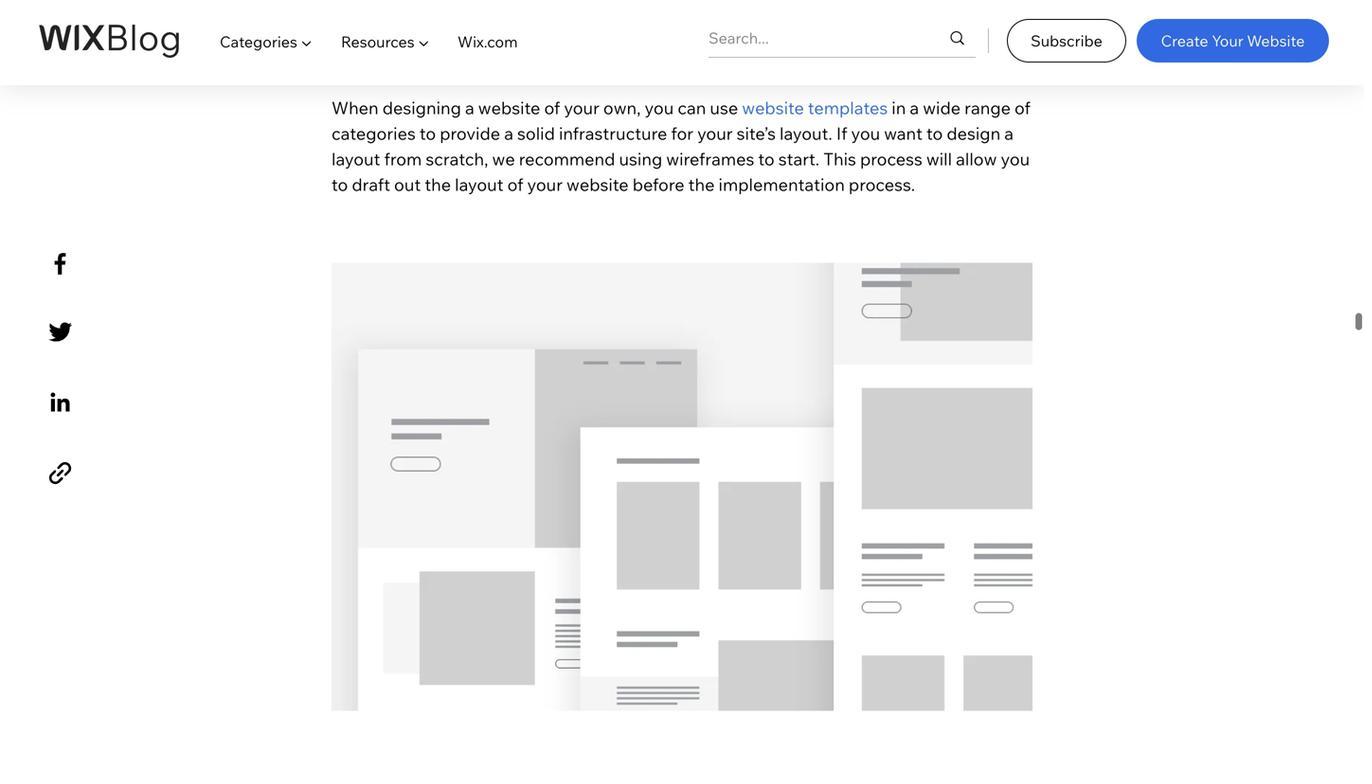Task type: describe. For each thing, give the bounding box(es) containing it.
implementation
[[719, 174, 845, 195]]

Search... search field
[[709, 19, 911, 57]]

copy link of the article image
[[44, 457, 77, 490]]

2 horizontal spatial website
[[742, 97, 804, 118]]

website inside in a wide range of categories to provide a solid infrastructure for your site's layout. if you want to design a layout from scratch, we recommend using wireframes to start. this process will allow you to draft out the layout of your website before the implementation process.
[[567, 174, 629, 195]]

categories
[[332, 123, 416, 144]]

for
[[671, 123, 694, 144]]

layout.
[[780, 123, 833, 144]]

from
[[384, 148, 422, 170]]

wide
[[923, 97, 961, 118]]

2 the from the left
[[689, 174, 715, 195]]

subscribe link
[[1007, 19, 1127, 63]]

templates
[[808, 97, 888, 118]]

if
[[836, 123, 848, 144]]

start.
[[779, 148, 820, 170]]

resources  ▼
[[341, 32, 429, 51]]

share article on linkedin image
[[44, 386, 77, 419]]

this
[[824, 148, 856, 170]]

wireframes
[[666, 148, 755, 170]]

use
[[710, 97, 738, 118]]

categories
[[220, 32, 297, 51]]

wix.com link
[[443, 15, 533, 68]]

resources
[[341, 32, 415, 51]]

to up "will"
[[927, 123, 943, 144]]

in
[[892, 97, 906, 118]]

designing
[[382, 97, 461, 118]]

to down site's
[[758, 148, 775, 170]]

website
[[1247, 31, 1305, 50]]

0 vertical spatial your
[[564, 97, 600, 118]]

can
[[678, 97, 706, 118]]

▼ for categories ▼
[[301, 32, 312, 51]]

1 vertical spatial you
[[851, 123, 880, 144]]

when designing a website of your own, you can use website templates
[[332, 97, 888, 118]]

2 horizontal spatial your
[[697, 123, 733, 144]]

1 the from the left
[[425, 174, 451, 195]]

a down range
[[1005, 123, 1014, 144]]

scratch,
[[426, 148, 488, 170]]

create your website link
[[1137, 19, 1329, 63]]

share article on twitter image
[[44, 316, 77, 349]]



Task type: vqa. For each thing, say whether or not it's contained in the screenshot.
Health & Wellness Health Wellness Sports & Fitness
no



Task type: locate. For each thing, give the bounding box(es) containing it.
copy link of the article image
[[44, 457, 77, 490]]

to left draft
[[332, 174, 348, 195]]

subscribe
[[1031, 31, 1103, 50]]

the
[[425, 174, 451, 195], [689, 174, 715, 195]]

draft
[[352, 174, 390, 195]]

1 horizontal spatial layout
[[455, 174, 504, 195]]

design
[[947, 123, 1001, 144]]

0 horizontal spatial the
[[425, 174, 451, 195]]

share article on twitter image
[[44, 316, 77, 349]]

you left can
[[645, 97, 674, 118]]

0 horizontal spatial ▼
[[301, 32, 312, 51]]

website up site's
[[742, 97, 804, 118]]

to down designing
[[420, 123, 436, 144]]

a right in
[[910, 97, 919, 118]]

1 ▼ from the left
[[301, 32, 312, 51]]

0 horizontal spatial you
[[645, 97, 674, 118]]

you right allow
[[1001, 148, 1030, 170]]

when
[[332, 97, 379, 118]]

1 horizontal spatial website
[[567, 174, 629, 195]]

website templates link
[[742, 97, 888, 118]]

layout down scratch,
[[455, 174, 504, 195]]

own,
[[603, 97, 641, 118]]

▼ for resources  ▼
[[418, 32, 429, 51]]

of up solid
[[544, 97, 560, 118]]

allow
[[956, 148, 997, 170]]

of down we
[[507, 174, 523, 195]]

categories ▼
[[220, 32, 312, 51]]

to
[[420, 123, 436, 144], [927, 123, 943, 144], [758, 148, 775, 170], [332, 174, 348, 195]]

of
[[544, 97, 560, 118], [1015, 97, 1031, 118], [507, 174, 523, 195]]

you
[[645, 97, 674, 118], [851, 123, 880, 144], [1001, 148, 1030, 170]]

your up wireframes
[[697, 123, 733, 144]]

0 horizontal spatial your
[[527, 174, 563, 195]]

provide
[[440, 123, 500, 144]]

2 horizontal spatial of
[[1015, 97, 1031, 118]]

want
[[884, 123, 923, 144]]

solid
[[517, 123, 555, 144]]

website down the recommend
[[567, 174, 629, 195]]

1 horizontal spatial you
[[851, 123, 880, 144]]

2 vertical spatial you
[[1001, 148, 1030, 170]]

1 vertical spatial layout
[[455, 174, 504, 195]]

▼
[[301, 32, 312, 51], [418, 32, 429, 51]]

▼ right resources
[[418, 32, 429, 51]]

1 horizontal spatial ▼
[[418, 32, 429, 51]]

wix.com
[[458, 32, 518, 51]]

2 horizontal spatial you
[[1001, 148, 1030, 170]]

a
[[465, 97, 474, 118], [910, 97, 919, 118], [504, 123, 514, 144], [1005, 123, 1014, 144]]

0 vertical spatial layout
[[332, 148, 380, 170]]

your down the recommend
[[527, 174, 563, 195]]

will
[[927, 148, 952, 170]]

1 vertical spatial your
[[697, 123, 733, 144]]

before
[[633, 174, 685, 195]]

of right range
[[1015, 97, 1031, 118]]

create your website
[[1161, 31, 1305, 50]]

1 horizontal spatial your
[[564, 97, 600, 118]]

layout
[[332, 148, 380, 170], [455, 174, 504, 195]]

out
[[394, 174, 421, 195]]

website up solid
[[478, 97, 540, 118]]

of for range
[[1015, 97, 1031, 118]]

share article on facebook image
[[44, 247, 77, 281], [44, 247, 77, 281]]

create
[[1161, 31, 1209, 50]]

process.
[[849, 174, 915, 195]]

in a wide range of categories to provide a solid infrastructure for your site's layout. if you want to design a layout from scratch, we recommend using wireframes to start. this process will allow you to draft out the layout of your website before the implementation process.
[[332, 97, 1035, 195]]

layout up draft
[[332, 148, 380, 170]]

2 ▼ from the left
[[418, 32, 429, 51]]

recommend
[[519, 148, 615, 170]]

▼ right categories
[[301, 32, 312, 51]]

web design website layouts image
[[332, 263, 1033, 711]]

0 horizontal spatial of
[[507, 174, 523, 195]]

2 vertical spatial your
[[527, 174, 563, 195]]

0 horizontal spatial website
[[478, 97, 540, 118]]

infrastructure
[[559, 123, 667, 144]]

share article on linkedin image
[[44, 386, 77, 419]]

your left own,
[[564, 97, 600, 118]]

a up provide
[[465, 97, 474, 118]]

range
[[965, 97, 1011, 118]]

1 horizontal spatial the
[[689, 174, 715, 195]]

None search field
[[709, 19, 976, 57]]

site's
[[737, 123, 776, 144]]

we
[[492, 148, 515, 170]]

of for website
[[544, 97, 560, 118]]

0 vertical spatial you
[[645, 97, 674, 118]]

the right out
[[425, 174, 451, 195]]

your
[[564, 97, 600, 118], [697, 123, 733, 144], [527, 174, 563, 195]]

1 horizontal spatial of
[[544, 97, 560, 118]]

process
[[860, 148, 923, 170]]

a up we
[[504, 123, 514, 144]]

website
[[478, 97, 540, 118], [742, 97, 804, 118], [567, 174, 629, 195]]

using
[[619, 148, 663, 170]]

0 horizontal spatial layout
[[332, 148, 380, 170]]

your
[[1212, 31, 1244, 50]]

you right "if"
[[851, 123, 880, 144]]

the down wireframes
[[689, 174, 715, 195]]



